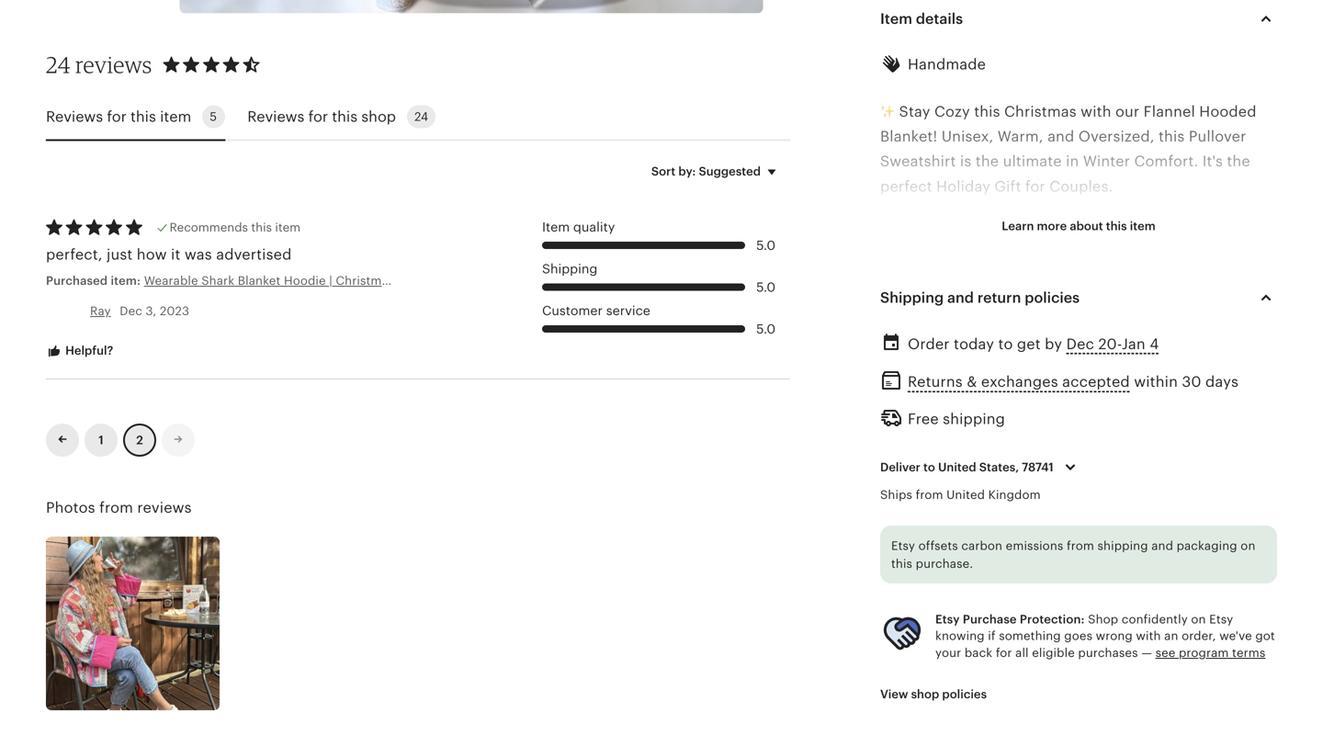 Task type: describe. For each thing, give the bounding box(es) containing it.
it's
[[1203, 153, 1223, 170]]

emissions
[[1006, 539, 1064, 553]]

and down that's
[[1031, 278, 1058, 295]]

2 •✨ from the top
[[880, 553, 901, 570]]

helpful? button
[[32, 334, 127, 368]]

photos from reviews
[[46, 499, 192, 516]]

2
[[136, 433, 143, 447]]

customer service
[[542, 304, 651, 318]]

purchase
[[963, 613, 1017, 626]]

something
[[999, 629, 1061, 643]]

it's inside this oversized hooded blanket features a unique and hassle-free design that's easy to wear and take off. with its long sleeves and soft fleece material, it's not only functional but also incredibly cozy.
[[1209, 278, 1229, 295]]

united for from
[[947, 488, 985, 502]]

incredibly
[[1053, 303, 1124, 320]]

service
[[606, 304, 651, 318]]

photos
[[46, 499, 95, 516]]

from inside etsy offsets carbon emissions from shipping and packaging on this purchase.
[[1067, 539, 1095, 553]]

just
[[107, 246, 133, 263]]

and inside etsy offsets carbon emissions from shipping and packaging on this purchase.
[[1152, 539, 1174, 553]]

shipping:
[[905, 553, 974, 570]]

14
[[1049, 578, 1065, 595]]

5.0 for quality
[[757, 238, 776, 253]]

winter
[[941, 378, 986, 395]]

ensure
[[899, 678, 948, 695]]

1 link
[[85, 423, 118, 457]]

2 the from the left
[[1227, 153, 1251, 170]]

and up "off." at top right
[[1231, 228, 1258, 245]]

purchase.
[[916, 557, 973, 571]]

4
[[1150, 336, 1159, 352]]

deliver to united states, 78741 button
[[867, 448, 1095, 487]]

etsy offsets carbon emissions from shipping and packaging on this purchase.
[[891, 539, 1256, 571]]

item details button
[[864, 0, 1294, 41]]

✨ stay cozy this christmas with our flannel hooded blanket! unisex, warm, and oversized, this pullover sweatshirt is the ultimate in winter comfort. it's the perfect holiday gift for couples.
[[880, 103, 1257, 195]]

item details
[[880, 11, 963, 27]]

but
[[992, 303, 1016, 320]]

ray link
[[90, 304, 111, 318]]

see program terms
[[1156, 646, 1266, 660]]

shipping inside the perfect blend of comfort and style, it's a must-have for your winter wardrobe. ----------------------------------------- •✨ features: material: fleece cozy & warm - perfect xmas gift for your loved one size : bust:50.39"length:40.55"sleeve length:26.77" ----------------------------------------- •✨ shipping: international delivery 7-14 days ----------------------------------------- •✨guarantee: ✿ each order is thoroughly inspected before shipping to ensure completeness.
[[1203, 653, 1265, 670]]

1 vertical spatial your
[[1143, 478, 1175, 495]]

it's inside the perfect blend of comfort and style, it's a must-have for your winter wardrobe. ----------------------------------------- •✨ features: material: fleece cozy & warm - perfect xmas gift for your loved one size : bust:50.39"length:40.55"sleeve length:26.77" ----------------------------------------- •✨ shipping: international delivery 7-14 days ----------------------------------------- •✨guarantee: ✿ each order is thoroughly inspected before shipping to ensure completeness.
[[1165, 353, 1185, 370]]

gift inside ✨ stay cozy this christmas with our flannel hooded blanket! unisex, warm, and oversized, this pullover sweatshirt is the ultimate in winter comfort. it's the perfect holiday gift for couples.
[[995, 178, 1022, 195]]

shipping and return policies
[[880, 290, 1080, 306]]

—
[[1142, 646, 1152, 660]]

shipping inside etsy offsets carbon emissions from shipping and packaging on this purchase.
[[1098, 539, 1148, 553]]

shipping for shipping
[[542, 262, 598, 276]]

off.
[[1218, 253, 1241, 270]]

item inside 'dropdown button'
[[1130, 219, 1156, 233]]

offsets
[[919, 539, 958, 553]]

shop
[[1088, 613, 1119, 626]]

have
[[1243, 353, 1277, 370]]

from for reviews
[[99, 499, 133, 516]]

& inside the perfect blend of comfort and style, it's a must-have for your winter wardrobe. ----------------------------------------- •✨ features: material: fleece cozy & warm - perfect xmas gift for your loved one size : bust:50.39"length:40.55"sleeve length:26.77" ----------------------------------------- •✨ shipping: international delivery 7-14 days ----------------------------------------- •✨guarantee: ✿ each order is thoroughly inspected before shipping to ensure completeness.
[[920, 478, 931, 495]]

material,
[[1142, 278, 1205, 295]]

within
[[1134, 374, 1178, 390]]

completeness.
[[952, 678, 1057, 695]]

is inside the perfect blend of comfort and style, it's a must-have for your winter wardrobe. ----------------------------------------- •✨ features: material: fleece cozy & warm - perfect xmas gift for your loved one size : bust:50.39"length:40.55"sleeve length:26.77" ----------------------------------------- •✨ shipping: international delivery 7-14 days ----------------------------------------- •✨guarantee: ✿ each order is thoroughly inspected before shipping to ensure completeness.
[[979, 653, 990, 670]]

is inside ✨ stay cozy this christmas with our flannel hooded blanket! unisex, warm, and oversized, this pullover sweatshirt is the ultimate in winter comfort. it's the perfect holiday gift for couples.
[[960, 153, 972, 170]]

with inside ✨ stay cozy this christmas with our flannel hooded blanket! unisex, warm, and oversized, this pullover sweatshirt is the ultimate in winter comfort. it's the perfect holiday gift for couples.
[[1081, 103, 1112, 120]]

advertised
[[216, 246, 292, 263]]

all
[[1016, 646, 1029, 660]]

from for united
[[916, 488, 943, 502]]

packaging
[[1177, 539, 1238, 553]]

united for to
[[938, 460, 977, 474]]

by
[[1045, 336, 1063, 352]]

details
[[916, 11, 963, 27]]

functional
[[915, 303, 988, 320]]

ray
[[90, 304, 111, 318]]

etsy for etsy offsets carbon emissions from shipping and packaging on this purchase.
[[891, 539, 915, 553]]

0 horizontal spatial shop
[[361, 108, 396, 125]]

quality
[[573, 220, 615, 234]]

gift inside the perfect blend of comfort and style, it's a must-have for your winter wardrobe. ----------------------------------------- •✨ features: material: fleece cozy & warm - perfect xmas gift for your loved one size : bust:50.39"length:40.55"sleeve length:26.77" ----------------------------------------- •✨ shipping: international delivery 7-14 days ----------------------------------------- •✨guarantee: ✿ each order is thoroughly inspected before shipping to ensure completeness.
[[1088, 478, 1115, 495]]

0 vertical spatial reviews
[[75, 51, 152, 78]]

comfort
[[1031, 353, 1088, 370]]

ships from united kingdom
[[880, 488, 1041, 502]]

purchases
[[1078, 646, 1138, 660]]

style,
[[1123, 353, 1161, 370]]

order
[[936, 653, 974, 670]]

24 for 24
[[415, 110, 428, 124]]

a inside this oversized hooded blanket features a unique and hassle-free design that's easy to wear and take off. with its long sleeves and soft fleece material, it's not only functional but also incredibly cozy.
[[1165, 228, 1173, 245]]

not
[[1233, 278, 1257, 295]]

ultimate
[[1003, 153, 1062, 170]]

✿
[[880, 653, 893, 670]]

see
[[1156, 646, 1176, 660]]

exchanges
[[981, 374, 1059, 390]]

order today to get by dec 20-jan 4
[[908, 336, 1159, 352]]

terms
[[1232, 646, 1266, 660]]

your inside shop confidently on etsy knowing if something goes wrong with an order, we've got your back for all eligible purchases —
[[936, 646, 962, 660]]

recommends
[[170, 221, 248, 234]]

each
[[897, 653, 932, 670]]

eligible
[[1032, 646, 1075, 660]]

sleeves
[[974, 278, 1027, 295]]

sort by: suggested button
[[638, 152, 797, 191]]

purchased item:
[[46, 274, 144, 288]]

design
[[963, 253, 1011, 270]]

carbon
[[962, 539, 1003, 553]]

sort
[[651, 164, 676, 178]]

before
[[1152, 653, 1199, 670]]

its
[[917, 278, 934, 295]]

to inside the perfect blend of comfort and style, it's a must-have for your winter wardrobe. ----------------------------------------- •✨ features: material: fleece cozy & warm - perfect xmas gift for your loved one size : bust:50.39"length:40.55"sleeve length:26.77" ----------------------------------------- •✨ shipping: international delivery 7-14 days ----------------------------------------- •✨guarantee: ✿ each order is thoroughly inspected before shipping to ensure completeness.
[[880, 678, 895, 695]]

ray dec 3, 2023
[[90, 304, 189, 318]]

3,
[[146, 304, 157, 318]]

1
[[99, 433, 104, 447]]

1 horizontal spatial item
[[275, 221, 301, 234]]

free
[[931, 253, 959, 270]]

hooded
[[1200, 103, 1257, 120]]

was
[[185, 246, 212, 263]]

to inside this oversized hooded blanket features a unique and hassle-free design that's easy to wear and take off. with its long sleeves and soft fleece material, it's not only functional but also incredibly cozy.
[[1095, 253, 1110, 270]]

with
[[880, 278, 913, 295]]

loved
[[1179, 478, 1218, 495]]

78741
[[1022, 460, 1054, 474]]

1 vertical spatial reviews
[[137, 499, 192, 516]]

and up material,
[[1152, 253, 1179, 270]]

policies inside dropdown button
[[1025, 290, 1080, 306]]



Task type: locate. For each thing, give the bounding box(es) containing it.
and up in
[[1048, 128, 1075, 145]]

features
[[1102, 228, 1161, 245]]

item inside item details dropdown button
[[880, 11, 913, 27]]

0 vertical spatial &
[[967, 374, 977, 390]]

one
[[1222, 478, 1249, 495]]

length:26.77"
[[1158, 503, 1256, 520]]

1 horizontal spatial a
[[1190, 353, 1198, 370]]

5
[[210, 110, 217, 124]]

to inside dropdown button
[[924, 460, 935, 474]]

free shipping
[[908, 411, 1006, 427]]

for inside shop confidently on etsy knowing if something goes wrong with an order, we've got your back for all eligible purchases —
[[996, 646, 1012, 660]]

& down blend
[[967, 374, 977, 390]]

24 for 24 reviews
[[46, 51, 71, 78]]

and
[[1048, 128, 1075, 145], [1231, 228, 1258, 245], [1152, 253, 1179, 270], [1031, 278, 1058, 295], [948, 290, 974, 306], [1092, 353, 1119, 370], [1152, 539, 1174, 553]]

dec 20-jan 4 button
[[1067, 331, 1159, 358]]

your down knowing
[[936, 646, 962, 660]]

0 horizontal spatial days
[[1069, 578, 1102, 595]]

the down unisex, in the top of the page
[[976, 153, 999, 170]]

0 vertical spatial 24
[[46, 51, 71, 78]]

cozy down 'deliver'
[[880, 478, 916, 495]]

program
[[1179, 646, 1229, 660]]

0 horizontal spatial item
[[160, 108, 191, 125]]

shipping down we've
[[1203, 653, 1265, 670]]

item:
[[111, 274, 141, 288]]

-
[[880, 403, 886, 420], [886, 403, 891, 420], [891, 403, 896, 420], [896, 403, 901, 420], [901, 403, 907, 420], [907, 403, 912, 420], [912, 403, 917, 420], [917, 403, 922, 420], [922, 403, 928, 420], [928, 403, 933, 420], [933, 403, 938, 420], [938, 403, 943, 420], [943, 403, 949, 420], [948, 403, 954, 420], [954, 403, 959, 420], [959, 403, 964, 420], [964, 403, 969, 420], [969, 403, 975, 420], [975, 403, 980, 420], [980, 403, 985, 420], [985, 403, 990, 420], [990, 403, 996, 420], [996, 403, 1001, 420], [1001, 403, 1006, 420], [1006, 403, 1011, 420], [1011, 403, 1017, 420], [1017, 403, 1022, 420], [1022, 403, 1027, 420], [1027, 403, 1032, 420], [1032, 403, 1037, 420], [1037, 403, 1043, 420], [1043, 403, 1048, 420], [1048, 403, 1053, 420], [1053, 403, 1058, 420], [1058, 403, 1064, 420], [1064, 403, 1069, 420], [1069, 403, 1074, 420], [1074, 403, 1079, 420], [1079, 403, 1085, 420], [1085, 403, 1090, 420], [1090, 403, 1095, 420], [980, 478, 985, 495], [880, 528, 886, 545], [886, 528, 891, 545], [891, 528, 896, 545], [896, 528, 901, 545], [901, 528, 907, 545], [907, 528, 912, 545], [912, 528, 917, 545], [917, 528, 922, 545], [922, 528, 928, 545], [928, 528, 933, 545], [933, 528, 938, 545], [938, 528, 943, 545], [943, 528, 949, 545], [948, 528, 954, 545], [954, 528, 959, 545], [959, 528, 964, 545], [964, 528, 969, 545], [969, 528, 975, 545], [975, 528, 980, 545], [980, 528, 985, 545], [985, 528, 990, 545], [990, 528, 996, 545], [996, 528, 1001, 545], [1001, 528, 1006, 545], [1006, 528, 1011, 545], [1011, 528, 1017, 545], [1017, 528, 1022, 545], [1022, 528, 1027, 545], [1027, 528, 1032, 545], [1032, 528, 1037, 545], [1037, 528, 1043, 545], [1043, 528, 1048, 545], [1048, 528, 1053, 545], [1053, 528, 1058, 545], [1058, 528, 1064, 545], [1064, 528, 1069, 545], [1069, 528, 1074, 545], [1074, 528, 1079, 545], [1079, 528, 1085, 545], [1085, 528, 1090, 545], [1090, 528, 1095, 545], [880, 603, 886, 620], [886, 603, 891, 620], [891, 603, 896, 620], [896, 603, 901, 620], [901, 603, 907, 620], [907, 603, 912, 620], [912, 603, 917, 620], [917, 603, 922, 620], [922, 603, 928, 620], [928, 603, 933, 620], [933, 603, 938, 620], [938, 603, 943, 620], [943, 603, 949, 620], [948, 603, 954, 620], [954, 603, 959, 620], [959, 603, 964, 620], [964, 603, 969, 620], [969, 603, 975, 620], [975, 603, 980, 620], [980, 603, 985, 620], [985, 603, 990, 620], [990, 603, 996, 620], [996, 603, 1001, 620], [1001, 603, 1006, 620], [1006, 603, 1011, 620], [1011, 603, 1017, 620], [1017, 603, 1022, 620], [1022, 603, 1027, 620], [1027, 603, 1032, 620], [1032, 603, 1037, 620], [1037, 603, 1043, 620], [1043, 603, 1048, 620], [1048, 603, 1053, 620], [1053, 603, 1058, 620], [1058, 603, 1064, 620], [1064, 603, 1069, 620], [1069, 603, 1074, 620], [1074, 603, 1079, 620], [1079, 603, 1085, 620], [1085, 603, 1090, 620], [1090, 603, 1095, 620]]

shop inside button
[[911, 688, 940, 701]]

to up of
[[998, 336, 1013, 352]]

reviews for reviews for this item
[[46, 108, 103, 125]]

a inside the perfect blend of comfort and style, it's a must-have for your winter wardrobe. ----------------------------------------- •✨ features: material: fleece cozy & warm - perfect xmas gift for your loved one size : bust:50.39"length:40.55"sleeve length:26.77" ----------------------------------------- •✨ shipping: international delivery 7-14 days ----------------------------------------- •✨guarantee: ✿ each order is thoroughly inspected before shipping to ensure completeness.
[[1190, 353, 1198, 370]]

with up —
[[1136, 629, 1161, 643]]

from
[[916, 488, 943, 502], [99, 499, 133, 516], [1067, 539, 1095, 553]]

0 vertical spatial it's
[[1209, 278, 1229, 295]]

and down '20-'
[[1092, 353, 1119, 370]]

with left our
[[1081, 103, 1112, 120]]

0 vertical spatial shipping
[[943, 411, 1006, 427]]

1 horizontal spatial from
[[916, 488, 943, 502]]

accepted
[[1063, 374, 1130, 390]]

view shop policies
[[880, 688, 987, 701]]

wrong
[[1096, 629, 1133, 643]]

1 vertical spatial on
[[1191, 613, 1206, 626]]

0 vertical spatial on
[[1241, 539, 1256, 553]]

etsy inside shop confidently on etsy knowing if something goes wrong with an order, we've got your back for all eligible purchases —
[[1210, 613, 1234, 626]]

0 horizontal spatial policies
[[942, 688, 987, 701]]

item left details
[[880, 11, 913, 27]]

0 vertical spatial days
[[1206, 374, 1239, 390]]

1 vertical spatial 24
[[415, 110, 428, 124]]

dec right by
[[1067, 336, 1095, 352]]

and inside ✨ stay cozy this christmas with our flannel hooded blanket! unisex, warm, and oversized, this pullover sweatshirt is the ultimate in winter comfort. it's the perfect holiday gift for couples.
[[1048, 128, 1075, 145]]

gift down 'ultimate'
[[995, 178, 1022, 195]]

1 horizontal spatial reviews
[[247, 108, 305, 125]]

2023
[[160, 304, 189, 318]]

0 horizontal spatial from
[[99, 499, 133, 516]]

0 vertical spatial dec
[[120, 304, 142, 318]]

with inside shop confidently on etsy knowing if something goes wrong with an order, we've got your back for all eligible purchases —
[[1136, 629, 1161, 643]]

perfect down sweatshirt
[[880, 178, 933, 195]]

2 link
[[123, 423, 156, 457]]

dec left the "3,"
[[120, 304, 142, 318]]

perfect
[[989, 478, 1041, 495]]

0 horizontal spatial 24
[[46, 51, 71, 78]]

0 vertical spatial gift
[[995, 178, 1022, 195]]

1 horizontal spatial etsy
[[936, 613, 960, 626]]

1 vertical spatial shop
[[911, 688, 940, 701]]

0 horizontal spatial on
[[1191, 613, 1206, 626]]

united down deliver to united states, 78741
[[947, 488, 985, 502]]

0 horizontal spatial the
[[976, 153, 999, 170]]

1 vertical spatial is
[[979, 653, 990, 670]]

0 vertical spatial is
[[960, 153, 972, 170]]

and inside dropdown button
[[948, 290, 974, 306]]

24
[[46, 51, 71, 78], [415, 110, 428, 124]]

an
[[1165, 629, 1179, 643]]

fleece
[[947, 453, 994, 470]]

item
[[880, 11, 913, 27], [542, 220, 570, 234]]

1 vertical spatial a
[[1190, 353, 1198, 370]]

returns & exchanges accepted button
[[908, 369, 1130, 396]]

unisex,
[[942, 128, 994, 145]]

shipping up customer
[[542, 262, 598, 276]]

policies inside button
[[942, 688, 987, 701]]

0 horizontal spatial dec
[[120, 304, 142, 318]]

it's left not
[[1209, 278, 1229, 295]]

stay
[[899, 103, 931, 120]]

days right 14
[[1069, 578, 1102, 595]]

1 horizontal spatial on
[[1241, 539, 1256, 553]]

is
[[960, 153, 972, 170], [979, 653, 990, 670]]

purchased
[[46, 274, 108, 288]]

shipping down hassle-
[[880, 290, 944, 306]]

long
[[938, 278, 970, 295]]

0 horizontal spatial is
[[960, 153, 972, 170]]

0 horizontal spatial reviews
[[46, 108, 103, 125]]

0 vertical spatial shop
[[361, 108, 396, 125]]

united inside dropdown button
[[938, 460, 977, 474]]

kingdom
[[989, 488, 1041, 502]]

reviews for reviews for this shop
[[247, 108, 305, 125]]

1 horizontal spatial gift
[[1088, 478, 1115, 495]]

wear
[[1114, 253, 1148, 270]]

cozy inside ✨ stay cozy this christmas with our flannel hooded blanket! unisex, warm, and oversized, this pullover sweatshirt is the ultimate in winter comfort. it's the perfect holiday gift for couples.
[[935, 103, 970, 120]]

2 vertical spatial shipping
[[1203, 653, 1265, 670]]

•✨ up "international"
[[880, 553, 901, 570]]

1 vertical spatial shipping
[[1098, 539, 1148, 553]]

united up warm
[[938, 460, 977, 474]]

warm,
[[998, 128, 1044, 145]]

on inside shop confidently on etsy knowing if something goes wrong with an order, we've got your back for all eligible purchases —
[[1191, 613, 1206, 626]]

to down '✿'
[[880, 678, 895, 695]]

1 reviews from the left
[[46, 108, 103, 125]]

0 vertical spatial item
[[880, 11, 913, 27]]

2 horizontal spatial item
[[1130, 219, 1156, 233]]

reviews up reviews for this item
[[75, 51, 152, 78]]

and inside the perfect blend of comfort and style, it's a must-have for your winter wardrobe. ----------------------------------------- •✨ features: material: fleece cozy & warm - perfect xmas gift for your loved one size : bust:50.39"length:40.55"sleeve length:26.77" ----------------------------------------- •✨ shipping: international delivery 7-14 days ----------------------------------------- •✨guarantee: ✿ each order is thoroughly inspected before shipping to ensure completeness.
[[1092, 353, 1119, 370]]

0 vertical spatial policies
[[1025, 290, 1080, 306]]

3 5.0 from the top
[[757, 322, 776, 336]]

view shop policies button
[[867, 678, 1001, 711]]

0 vertical spatial •✨
[[880, 428, 901, 445]]

international
[[880, 578, 972, 595]]

got
[[1256, 629, 1275, 643]]

to right 'deliver'
[[924, 460, 935, 474]]

must-
[[1202, 353, 1243, 370]]

thoroughly
[[994, 653, 1073, 670]]

0 horizontal spatial shipping
[[943, 411, 1006, 427]]

etsy for etsy purchase protection:
[[936, 613, 960, 626]]

perfect down order
[[911, 353, 963, 370]]

1 vertical spatial cozy
[[880, 478, 916, 495]]

20-
[[1099, 336, 1122, 352]]

shipping down winter
[[943, 411, 1006, 427]]

return
[[978, 290, 1021, 306]]

etsy inside etsy offsets carbon emissions from shipping and packaging on this purchase.
[[891, 539, 915, 553]]

material:
[[880, 453, 943, 470]]

days down must-
[[1206, 374, 1239, 390]]

1 horizontal spatial the
[[1227, 153, 1251, 170]]

0 vertical spatial perfect
[[880, 178, 933, 195]]

item up advertised
[[275, 221, 301, 234]]

0 vertical spatial with
[[1081, 103, 1112, 120]]

1 vertical spatial with
[[1136, 629, 1161, 643]]

it's up 30
[[1165, 353, 1185, 370]]

hooded
[[986, 228, 1041, 245]]

on right packaging
[[1241, 539, 1256, 553]]

:
[[914, 503, 919, 520]]

gift right xmas
[[1088, 478, 1115, 495]]

1 vertical spatial united
[[947, 488, 985, 502]]

to right easy
[[1095, 253, 1110, 270]]

holiday
[[937, 178, 991, 195]]

a left the unique
[[1165, 228, 1173, 245]]

policies
[[1025, 290, 1080, 306], [942, 688, 987, 701]]

on inside etsy offsets carbon emissions from shipping and packaging on this purchase.
[[1241, 539, 1256, 553]]

1 horizontal spatial is
[[979, 653, 990, 670]]

0 vertical spatial united
[[938, 460, 977, 474]]

cozy inside the perfect blend of comfort and style, it's a must-have for your winter wardrobe. ----------------------------------------- •✨ features: material: fleece cozy & warm - perfect xmas gift for your loved one size : bust:50.39"length:40.55"sleeve length:26.77" ----------------------------------------- •✨ shipping: international delivery 7-14 days ----------------------------------------- •✨guarantee: ✿ each order is thoroughly inspected before shipping to ensure completeness.
[[880, 478, 916, 495]]

•✨
[[880, 428, 901, 445], [880, 553, 901, 570]]

0 horizontal spatial item
[[542, 220, 570, 234]]

2 vertical spatial 5.0
[[757, 322, 776, 336]]

shipping up 'shop'
[[1098, 539, 1148, 553]]

cozy
[[935, 103, 970, 120], [880, 478, 916, 495]]

cozy up unisex, in the top of the page
[[935, 103, 970, 120]]

dec
[[120, 304, 142, 318], [1067, 336, 1095, 352]]

1 vertical spatial gift
[[1088, 478, 1115, 495]]

protection:
[[1020, 613, 1085, 626]]

item for item quality
[[542, 220, 570, 234]]

etsy left 'offsets'
[[891, 539, 915, 553]]

is down if
[[979, 653, 990, 670]]

shipping inside dropdown button
[[880, 290, 944, 306]]

perfect inside ✨ stay cozy this christmas with our flannel hooded blanket! unisex, warm, and oversized, this pullover sweatshirt is the ultimate in winter comfort. it's the perfect holiday gift for couples.
[[880, 178, 933, 195]]

0 horizontal spatial &
[[920, 478, 931, 495]]

xmas
[[1045, 478, 1084, 495]]

1 horizontal spatial days
[[1206, 374, 1239, 390]]

1 •✨ from the top
[[880, 428, 901, 445]]

1 horizontal spatial shipping
[[880, 290, 944, 306]]

0 horizontal spatial it's
[[1165, 353, 1185, 370]]

1 horizontal spatial policies
[[1025, 290, 1080, 306]]

item for item details
[[880, 11, 913, 27]]

oversized
[[914, 228, 982, 245]]

•✨ up 'deliver'
[[880, 428, 901, 445]]

and right its
[[948, 290, 974, 306]]

1 vertical spatial shipping
[[880, 290, 944, 306]]

reviews down 2 link
[[137, 499, 192, 516]]

1 the from the left
[[976, 153, 999, 170]]

2 horizontal spatial etsy
[[1210, 613, 1234, 626]]

5.0 for service
[[757, 322, 776, 336]]

days inside the perfect blend of comfort and style, it's a must-have for your winter wardrobe. ----------------------------------------- •✨ features: material: fleece cozy & warm - perfect xmas gift for your loved one size : bust:50.39"length:40.55"sleeve length:26.77" ----------------------------------------- •✨ shipping: international delivery 7-14 days ----------------------------------------- •✨guarantee: ✿ each order is thoroughly inspected before shipping to ensure completeness.
[[1069, 578, 1102, 595]]

1 horizontal spatial shipping
[[1098, 539, 1148, 553]]

0 vertical spatial cozy
[[935, 103, 970, 120]]

2 horizontal spatial shipping
[[1203, 653, 1265, 670]]

from right emissions
[[1067, 539, 1095, 553]]

confidently
[[1122, 613, 1188, 626]]

shipping for shipping and return policies
[[880, 290, 944, 306]]

1 vertical spatial perfect
[[911, 353, 963, 370]]

1 horizontal spatial it's
[[1209, 278, 1229, 295]]

1 vertical spatial dec
[[1067, 336, 1095, 352]]

1 horizontal spatial cozy
[[935, 103, 970, 120]]

item up wear at the top right of page
[[1130, 219, 1156, 233]]

tab list containing reviews for this item
[[46, 94, 790, 141]]

1 horizontal spatial with
[[1136, 629, 1161, 643]]

wardrobe.
[[990, 378, 1063, 395]]

get
[[1017, 336, 1041, 352]]

perfect inside the perfect blend of comfort and style, it's a must-have for your winter wardrobe. ----------------------------------------- •✨ features: material: fleece cozy & warm - perfect xmas gift for your loved one size : bust:50.39"length:40.55"sleeve length:26.77" ----------------------------------------- •✨ shipping: international delivery 7-14 days ----------------------------------------- •✨guarantee: ✿ each order is thoroughly inspected before shipping to ensure completeness.
[[911, 353, 963, 370]]

item left "5"
[[160, 108, 191, 125]]

0 horizontal spatial gift
[[995, 178, 1022, 195]]

0 vertical spatial your
[[905, 378, 937, 395]]

0 horizontal spatial shipping
[[542, 262, 598, 276]]

for inside ✨ stay cozy this christmas with our flannel hooded blanket! unisex, warm, and oversized, this pullover sweatshirt is the ultimate in winter comfort. it's the perfect holiday gift for couples.
[[1026, 178, 1046, 195]]

we've
[[1220, 629, 1252, 643]]

our
[[1116, 103, 1140, 120]]

2 vertical spatial your
[[936, 646, 962, 660]]

etsy up we've
[[1210, 613, 1234, 626]]

helpful?
[[62, 344, 113, 358]]

0 horizontal spatial a
[[1165, 228, 1173, 245]]

1 horizontal spatial shop
[[911, 688, 940, 701]]

1 vertical spatial days
[[1069, 578, 1102, 595]]

this inside 'dropdown button'
[[1106, 219, 1127, 233]]

2 horizontal spatial from
[[1067, 539, 1095, 553]]

on up order,
[[1191, 613, 1206, 626]]

your up free
[[905, 378, 937, 395]]

item inside tab list
[[160, 108, 191, 125]]

1 horizontal spatial &
[[967, 374, 977, 390]]

states,
[[979, 460, 1019, 474]]

item quality
[[542, 220, 615, 234]]

today
[[954, 336, 994, 352]]

2 5.0 from the top
[[757, 280, 776, 294]]

0 vertical spatial shipping
[[542, 262, 598, 276]]

2 reviews from the left
[[247, 108, 305, 125]]

winter
[[1083, 153, 1131, 170]]

a up 30
[[1190, 353, 1198, 370]]

delivery
[[976, 578, 1033, 595]]

0 horizontal spatial with
[[1081, 103, 1112, 120]]

tab list
[[46, 94, 790, 141]]

and left packaging
[[1152, 539, 1174, 553]]

1 vertical spatial •✨
[[880, 553, 901, 570]]

ships
[[880, 488, 913, 502]]

0 vertical spatial 5.0
[[757, 238, 776, 253]]

24 reviews
[[46, 51, 152, 78]]

from up :
[[916, 488, 943, 502]]

handmade
[[908, 56, 986, 73]]

1 horizontal spatial item
[[880, 11, 913, 27]]

the right it's
[[1227, 153, 1251, 170]]

about
[[1070, 219, 1103, 233]]

1 vertical spatial &
[[920, 478, 931, 495]]

returns & exchanges accepted within 30 days
[[908, 374, 1239, 390]]

1 vertical spatial item
[[542, 220, 570, 234]]

1 vertical spatial policies
[[942, 688, 987, 701]]

1 vertical spatial it's
[[1165, 353, 1185, 370]]

0 horizontal spatial cozy
[[880, 478, 916, 495]]

1 horizontal spatial dec
[[1067, 336, 1095, 352]]

1 5.0 from the top
[[757, 238, 776, 253]]

blend
[[967, 353, 1008, 370]]

reviews right "5"
[[247, 108, 305, 125]]

etsy up knowing
[[936, 613, 960, 626]]

christmas
[[1005, 103, 1077, 120]]

1 vertical spatial 5.0
[[757, 280, 776, 294]]

soft
[[1062, 278, 1090, 295]]

this inside etsy offsets carbon emissions from shipping and packaging on this purchase.
[[891, 557, 913, 571]]

reviews down 24 reviews
[[46, 108, 103, 125]]

from right photos
[[99, 499, 133, 516]]

jan
[[1122, 336, 1146, 352]]

oversized,
[[1079, 128, 1155, 145]]

learn more about this item button
[[988, 209, 1170, 243]]

1 horizontal spatial 24
[[415, 110, 428, 124]]

take
[[1183, 253, 1214, 270]]

your left loved
[[1143, 478, 1175, 495]]

this oversized hooded blanket features a unique and hassle-free design that's easy to wear and take off. with its long sleeves and soft fleece material, it's not only functional but also incredibly cozy.
[[880, 228, 1258, 320]]

0 vertical spatial a
[[1165, 228, 1173, 245]]

0 horizontal spatial etsy
[[891, 539, 915, 553]]

is down unisex, in the top of the page
[[960, 153, 972, 170]]

item left quality
[[542, 220, 570, 234]]

& down material:
[[920, 478, 931, 495]]



Task type: vqa. For each thing, say whether or not it's contained in the screenshot.
shuttle in --Inkle Looms-- All Inkle Looms include appropriate shuttle and are right or left handed
no



